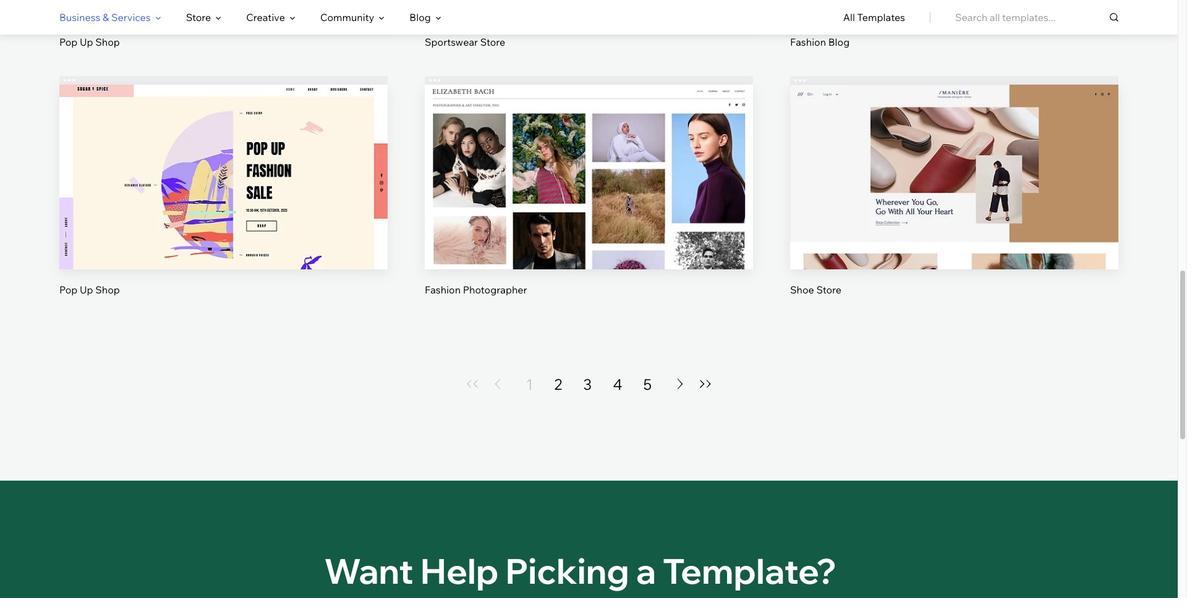 Task type: describe. For each thing, give the bounding box(es) containing it.
last page image
[[698, 380, 713, 388]]

shoe
[[790, 284, 814, 296]]

shoe store group
[[790, 76, 1119, 297]]

want
[[324, 550, 414, 593]]

template?
[[663, 550, 836, 593]]

business
[[59, 11, 100, 23]]

fashion for fashion blog
[[790, 36, 826, 48]]

view for shoe store
[[943, 194, 966, 207]]

sportswear store
[[425, 36, 505, 48]]

help
[[420, 550, 499, 593]]

2 link
[[554, 375, 562, 394]]

shoe store
[[790, 284, 842, 296]]

next page image
[[673, 379, 688, 390]]

all templates link
[[843, 1, 905, 34]]

2 up from the top
[[80, 284, 93, 296]]

1
[[526, 375, 533, 394]]

3 link
[[583, 375, 592, 394]]

fashion blog group
[[790, 0, 1119, 49]]

4 link
[[613, 375, 622, 394]]

community
[[320, 11, 374, 23]]

5 link
[[643, 375, 652, 394]]

blog inside categories by subject element
[[410, 11, 431, 23]]

fashion photographer
[[425, 284, 527, 296]]

1 fashion & style website templates - pop up shop image from the top
[[59, 0, 388, 22]]

fashion & style website templates - fashion blog image
[[790, 0, 1119, 22]]

&
[[103, 11, 109, 23]]

view button for fashion photographer
[[560, 186, 618, 215]]

edit button for fashion photographer
[[560, 144, 618, 173]]

5
[[643, 375, 652, 394]]

all
[[843, 11, 855, 23]]

fashion for fashion photographer
[[425, 284, 461, 296]]

edit for shoe store
[[945, 152, 964, 165]]

picking
[[505, 550, 629, 593]]

store inside categories by subject element
[[186, 11, 211, 23]]

shop for pop up shop group containing pop up shop
[[95, 36, 120, 48]]

fashion blog
[[790, 36, 850, 48]]

view button for shoe store
[[925, 186, 984, 215]]

fashion & style website templates - fashion photographer image
[[425, 85, 753, 269]]

edit button for pop up shop
[[194, 144, 253, 173]]

fashion & style website templates - shoe store image
[[790, 85, 1119, 269]]

1 up from the top
[[80, 36, 93, 48]]

store for shoe store
[[816, 284, 842, 296]]



Task type: vqa. For each thing, say whether or not it's contained in the screenshot.
View popup button to the left
yes



Task type: locate. For each thing, give the bounding box(es) containing it.
categories by subject element
[[59, 1, 441, 34]]

view for pop up shop
[[212, 194, 235, 207]]

0 vertical spatial fashion
[[790, 36, 826, 48]]

2 pop up shop from the top
[[59, 284, 120, 296]]

1 vertical spatial pop
[[59, 284, 77, 296]]

3 edit button from the left
[[925, 144, 984, 173]]

up
[[80, 36, 93, 48], [80, 284, 93, 296]]

sportswear
[[425, 36, 478, 48]]

view inside the shoe store group
[[943, 194, 966, 207]]

fashion inside fashion blog group
[[790, 36, 826, 48]]

2 horizontal spatial edit
[[945, 152, 964, 165]]

want help picking a template?
[[324, 550, 836, 593]]

edit button for shoe store
[[925, 144, 984, 173]]

1 view button from the left
[[194, 186, 253, 215]]

edit inside the shoe store group
[[945, 152, 964, 165]]

view for fashion photographer
[[578, 194, 600, 207]]

pop up shop group containing pop up shop
[[59, 0, 388, 49]]

view button inside fashion photographer group
[[560, 186, 618, 215]]

edit
[[214, 152, 233, 165], [580, 152, 598, 165], [945, 152, 964, 165]]

1 vertical spatial pop up shop group
[[59, 76, 388, 297]]

business & services
[[59, 11, 151, 23]]

view button inside pop up shop group
[[194, 186, 253, 215]]

view button for pop up shop
[[194, 186, 253, 215]]

photographer
[[463, 284, 527, 296]]

2 edit button from the left
[[560, 144, 618, 173]]

0 vertical spatial up
[[80, 36, 93, 48]]

1 horizontal spatial edit button
[[560, 144, 618, 173]]

0 horizontal spatial edit
[[214, 152, 233, 165]]

0 vertical spatial fashion & style website templates - pop up shop image
[[59, 0, 388, 22]]

2 shop from the top
[[95, 284, 120, 296]]

1 horizontal spatial blog
[[828, 36, 850, 48]]

2 fashion & style website templates - pop up shop image from the top
[[59, 85, 388, 269]]

categories. use the left and right arrow keys to navigate the menu element
[[0, 0, 1178, 35]]

pop up shop group
[[59, 0, 388, 49], [59, 76, 388, 297]]

1 horizontal spatial edit
[[580, 152, 598, 165]]

0 horizontal spatial blog
[[410, 11, 431, 23]]

2 horizontal spatial store
[[816, 284, 842, 296]]

2 edit from the left
[[580, 152, 598, 165]]

0 vertical spatial shop
[[95, 36, 120, 48]]

edit button inside the shoe store group
[[925, 144, 984, 173]]

blog down the all
[[828, 36, 850, 48]]

0 vertical spatial pop up shop
[[59, 36, 120, 48]]

1 horizontal spatial fashion
[[790, 36, 826, 48]]

1 vertical spatial fashion & style website templates - pop up shop image
[[59, 85, 388, 269]]

2 horizontal spatial view
[[943, 194, 966, 207]]

templates
[[857, 11, 905, 23]]

pop
[[59, 36, 77, 48], [59, 284, 77, 296]]

4
[[613, 375, 622, 394]]

1 vertical spatial fashion
[[425, 284, 461, 296]]

2 view button from the left
[[560, 186, 618, 215]]

2 pop from the top
[[59, 284, 77, 296]]

services
[[111, 11, 151, 23]]

blog up sportswear at the left top
[[410, 11, 431, 23]]

creative
[[246, 11, 285, 23]]

view button inside the shoe store group
[[925, 186, 984, 215]]

2 pop up shop group from the top
[[59, 76, 388, 297]]

0 horizontal spatial fashion
[[425, 284, 461, 296]]

view
[[212, 194, 235, 207], [578, 194, 600, 207], [943, 194, 966, 207]]

1 vertical spatial pop up shop
[[59, 284, 120, 296]]

Search search field
[[955, 0, 1119, 35]]

edit for fashion photographer
[[580, 152, 598, 165]]

1 edit button from the left
[[194, 144, 253, 173]]

view inside fashion photographer group
[[578, 194, 600, 207]]

blog inside group
[[828, 36, 850, 48]]

0 vertical spatial blog
[[410, 11, 431, 23]]

fashion
[[790, 36, 826, 48], [425, 284, 461, 296]]

1 view from the left
[[212, 194, 235, 207]]

pop up shop
[[59, 36, 120, 48], [59, 284, 120, 296]]

1 vertical spatial up
[[80, 284, 93, 296]]

pop up shop group containing edit
[[59, 76, 388, 297]]

1 shop from the top
[[95, 36, 120, 48]]

2 view from the left
[[578, 194, 600, 207]]

0 vertical spatial store
[[186, 11, 211, 23]]

0 horizontal spatial edit button
[[194, 144, 253, 173]]

1 horizontal spatial view
[[578, 194, 600, 207]]

2 horizontal spatial edit button
[[925, 144, 984, 173]]

0 horizontal spatial view button
[[194, 186, 253, 215]]

2 vertical spatial store
[[816, 284, 842, 296]]

3 edit from the left
[[945, 152, 964, 165]]

blog
[[410, 11, 431, 23], [828, 36, 850, 48]]

3 view from the left
[[943, 194, 966, 207]]

1 vertical spatial blog
[[828, 36, 850, 48]]

store
[[186, 11, 211, 23], [480, 36, 505, 48], [816, 284, 842, 296]]

3 view button from the left
[[925, 186, 984, 215]]

all templates
[[843, 11, 905, 23]]

0 horizontal spatial view
[[212, 194, 235, 207]]

1 pop from the top
[[59, 36, 77, 48]]

fashion inside fashion photographer group
[[425, 284, 461, 296]]

None search field
[[955, 0, 1119, 35]]

a
[[636, 550, 656, 593]]

edit for pop up shop
[[214, 152, 233, 165]]

1 edit from the left
[[214, 152, 233, 165]]

fashion & style website templates - pop up shop image
[[59, 0, 388, 22], [59, 85, 388, 269]]

edit inside fashion photographer group
[[580, 152, 598, 165]]

2
[[554, 375, 562, 394]]

store for sportswear store
[[480, 36, 505, 48]]

1 pop up shop group from the top
[[59, 0, 388, 49]]

fashion & style website templates - sportswear store image
[[425, 0, 753, 22]]

fashion photographer group
[[425, 76, 753, 297]]

0 vertical spatial pop up shop group
[[59, 0, 388, 49]]

edit button inside fashion photographer group
[[560, 144, 618, 173]]

1 vertical spatial shop
[[95, 284, 120, 296]]

1 horizontal spatial view button
[[560, 186, 618, 215]]

1 vertical spatial store
[[480, 36, 505, 48]]

1 horizontal spatial store
[[480, 36, 505, 48]]

0 horizontal spatial store
[[186, 11, 211, 23]]

sportswear store group
[[425, 0, 753, 49]]

edit button
[[194, 144, 253, 173], [560, 144, 618, 173], [925, 144, 984, 173]]

shop for pop up shop group containing edit
[[95, 284, 120, 296]]

2 horizontal spatial view button
[[925, 186, 984, 215]]

0 vertical spatial pop
[[59, 36, 77, 48]]

3
[[583, 375, 592, 394]]

view button
[[194, 186, 253, 215], [560, 186, 618, 215], [925, 186, 984, 215]]

shop
[[95, 36, 120, 48], [95, 284, 120, 296]]

1 pop up shop from the top
[[59, 36, 120, 48]]



